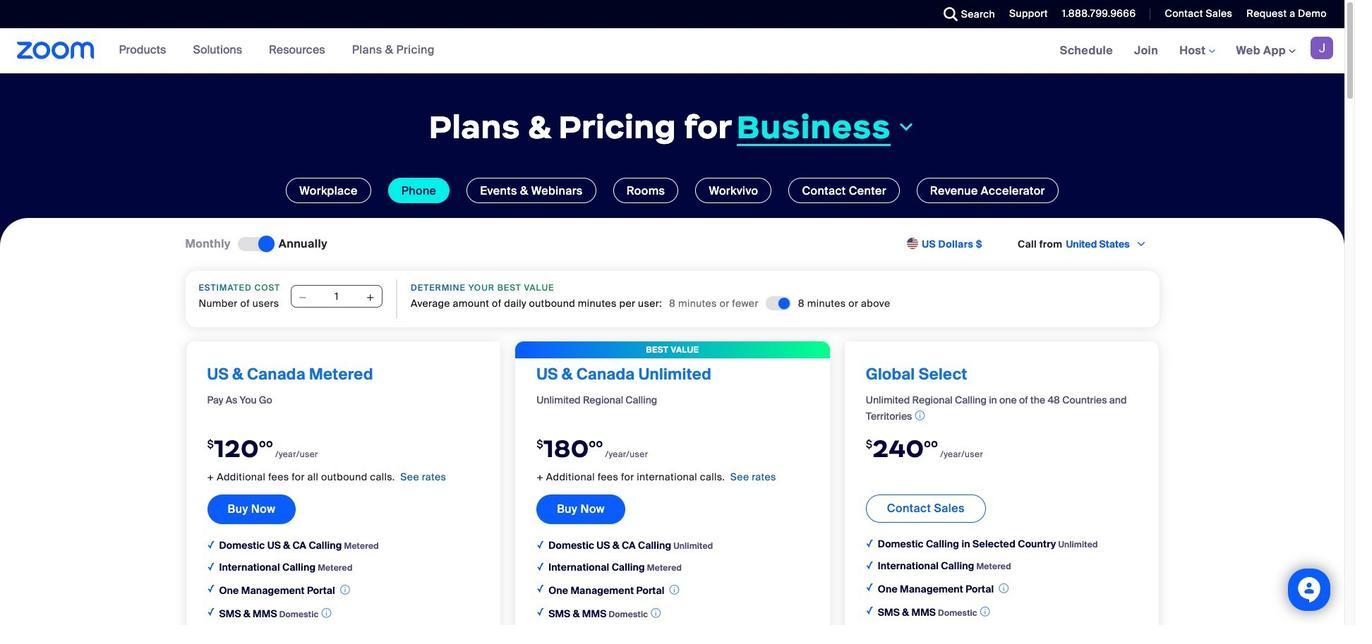 Task type: describe. For each thing, give the bounding box(es) containing it.
2 horizontal spatial info outline image
[[999, 582, 1009, 596]]

undefined 1 text field
[[291, 286, 383, 308]]

undefined 1 increase image
[[366, 291, 376, 305]]

0 horizontal spatial info outline image
[[322, 606, 331, 621]]

1 horizontal spatial info outline image
[[670, 583, 680, 597]]

zoom logo image
[[17, 42, 94, 59]]

down image
[[897, 119, 916, 136]]



Task type: vqa. For each thing, say whether or not it's contained in the screenshot.
'Tabs of Zoom Services' tab list
yes



Task type: locate. For each thing, give the bounding box(es) containing it.
undefined 1 decrease image
[[298, 291, 308, 305]]

profile picture image
[[1311, 37, 1334, 59]]

average amount of daily outbound minutes per user:8 minutes or fewer element
[[669, 296, 759, 311]]

info outline image
[[915, 409, 925, 424], [340, 583, 350, 597], [981, 605, 991, 619], [651, 606, 661, 621]]

average amount of daily outbound minutes per user:8 minutes or above element
[[798, 296, 891, 311]]

number of users: 1 element
[[291, 286, 383, 310]]

application
[[866, 393, 1138, 425], [878, 581, 1138, 597], [219, 582, 480, 599], [549, 582, 809, 599], [878, 604, 1138, 621], [219, 606, 480, 622], [549, 606, 809, 622]]

main content
[[0, 28, 1345, 626]]

banner
[[0, 28, 1345, 74]]

meetings navigation
[[1050, 28, 1345, 74]]

tabs of zoom services tab list
[[21, 178, 1324, 203]]

product information navigation
[[108, 28, 446, 73]]

info outline image
[[999, 582, 1009, 596], [670, 583, 680, 597], [322, 606, 331, 621]]



